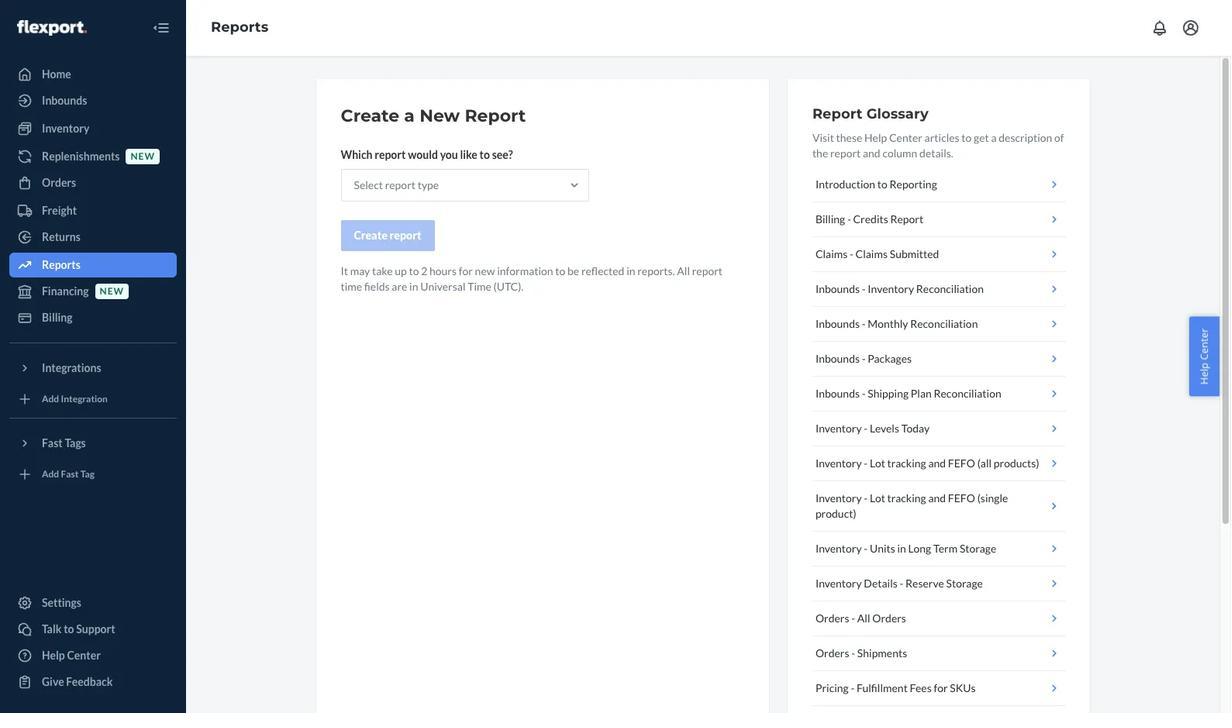 Task type: describe. For each thing, give the bounding box(es) containing it.
billing - credits report button
[[813, 202, 1065, 237]]

tracking for (single
[[888, 492, 926, 505]]

billing link
[[9, 306, 177, 330]]

take
[[372, 264, 393, 278]]

help center link
[[9, 644, 177, 668]]

create a new report
[[341, 105, 526, 126]]

inbounds for inbounds - shipping plan reconciliation
[[816, 387, 860, 400]]

(single
[[978, 492, 1008, 505]]

to inside "button"
[[64, 623, 74, 636]]

- for inbounds - monthly reconciliation
[[862, 317, 866, 330]]

0 vertical spatial in
[[627, 264, 636, 278]]

inventory - lot tracking and fefo (all products)
[[816, 457, 1040, 470]]

close navigation image
[[152, 19, 171, 37]]

inventory - units in long term storage button
[[813, 532, 1065, 567]]

shipping
[[868, 387, 909, 400]]

reserve
[[906, 577, 944, 590]]

product)
[[816, 507, 857, 520]]

center inside help center 'link'
[[67, 649, 101, 662]]

talk to support button
[[9, 617, 177, 642]]

and for inventory - lot tracking and fefo (all products)
[[929, 457, 946, 470]]

open account menu image
[[1182, 19, 1200, 37]]

- for inbounds - packages
[[862, 352, 866, 365]]

report for select report type
[[385, 178, 416, 192]]

plan
[[911, 387, 932, 400]]

talk
[[42, 623, 62, 636]]

integrations
[[42, 361, 101, 375]]

reporting
[[890, 178, 937, 191]]

today
[[902, 422, 930, 435]]

inventory - levels today button
[[813, 412, 1065, 447]]

- for claims - claims submitted
[[850, 247, 854, 261]]

inventory for inventory - units in long term storage
[[816, 542, 862, 555]]

settings
[[42, 596, 81, 610]]

report for create report
[[390, 229, 422, 242]]

billing - credits report
[[816, 212, 924, 226]]

fast tags
[[42, 437, 86, 450]]

- for pricing - fulfillment fees for skus
[[851, 682, 855, 695]]

1 vertical spatial fast
[[61, 469, 79, 480]]

replenishments
[[42, 150, 120, 163]]

report glossary
[[813, 105, 929, 123]]

orders link
[[9, 171, 177, 195]]

up
[[395, 264, 407, 278]]

add fast tag
[[42, 469, 95, 480]]

home
[[42, 67, 71, 81]]

(all
[[978, 457, 992, 470]]

fulfillment
[[857, 682, 908, 695]]

fast inside dropdown button
[[42, 437, 63, 450]]

details
[[864, 577, 898, 590]]

create report
[[354, 229, 422, 242]]

for inside it may take up to 2 hours for new information to be reflected in reports. all report time fields are in universal time (utc).
[[459, 264, 473, 278]]

fees
[[910, 682, 932, 695]]

open notifications image
[[1151, 19, 1169, 37]]

term
[[934, 542, 958, 555]]

- for inbounds - inventory reconciliation
[[862, 282, 866, 295]]

2
[[421, 264, 427, 278]]

orders - all orders
[[816, 612, 906, 625]]

create report button
[[341, 220, 435, 251]]

are
[[392, 280, 407, 293]]

column
[[883, 147, 918, 160]]

center inside visit these help center articles to get a description of the report and column details.
[[889, 131, 923, 144]]

inbounds for inbounds - inventory reconciliation
[[816, 282, 860, 295]]

1 horizontal spatial report
[[813, 105, 863, 123]]

description
[[999, 131, 1053, 144]]

lot for inventory - lot tracking and fefo (single product)
[[870, 492, 885, 505]]

help center inside 'link'
[[42, 649, 101, 662]]

it may take up to 2 hours for new information to be reflected in reports. all report time fields are in universal time (utc).
[[341, 264, 723, 293]]

and for inventory - lot tracking and fefo (single product)
[[929, 492, 946, 505]]

(utc).
[[494, 280, 524, 293]]

articles
[[925, 131, 960, 144]]

- for inventory - lot tracking and fefo (single product)
[[864, 492, 868, 505]]

would
[[408, 148, 438, 161]]

0 vertical spatial a
[[404, 105, 415, 126]]

hours
[[430, 264, 457, 278]]

settings link
[[9, 591, 177, 616]]

to left be
[[555, 264, 566, 278]]

levels
[[870, 422, 900, 435]]

credits
[[853, 212, 888, 226]]

fields
[[364, 280, 390, 293]]

- for inventory - lot tracking and fefo (all products)
[[864, 457, 868, 470]]

time
[[468, 280, 492, 293]]

- for inventory - levels today
[[864, 422, 868, 435]]

orders - all orders button
[[813, 602, 1065, 637]]

units
[[870, 542, 896, 555]]

to inside visit these help center articles to get a description of the report and column details.
[[962, 131, 972, 144]]

you
[[440, 148, 458, 161]]

- inside inventory details - reserve storage button
[[900, 577, 904, 590]]

1 vertical spatial reports
[[42, 258, 80, 271]]

time
[[341, 280, 362, 293]]

inventory - lot tracking and fefo (single product) button
[[813, 482, 1065, 532]]

inbounds - shipping plan reconciliation
[[816, 387, 1002, 400]]

packages
[[868, 352, 912, 365]]

which report would you like to see?
[[341, 148, 513, 161]]

in inside button
[[898, 542, 906, 555]]

fast tags button
[[9, 431, 177, 456]]

orders - shipments button
[[813, 637, 1065, 672]]

billing for billing - credits report
[[816, 212, 845, 226]]

add for add integration
[[42, 393, 59, 405]]

inbounds for inbounds - monthly reconciliation
[[816, 317, 860, 330]]

visit these help center articles to get a description of the report and column details.
[[813, 131, 1064, 160]]

new for replenishments
[[131, 151, 155, 162]]

1 vertical spatial storage
[[946, 577, 983, 590]]

inventory - units in long term storage
[[816, 542, 997, 555]]

help center inside button
[[1198, 329, 1212, 385]]

report inside it may take up to 2 hours for new information to be reflected in reports. all report time fields are in universal time (utc).
[[692, 264, 723, 278]]

tags
[[65, 437, 86, 450]]

give
[[42, 675, 64, 689]]

introduction
[[816, 178, 876, 191]]

lot for inventory - lot tracking and fefo (all products)
[[870, 457, 885, 470]]

inbounds - packages
[[816, 352, 912, 365]]

for inside pricing - fulfillment fees for skus button
[[934, 682, 948, 695]]

inventory for inventory - lot tracking and fefo (all products)
[[816, 457, 862, 470]]

inventory - lot tracking and fefo (single product)
[[816, 492, 1008, 520]]

help inside button
[[1198, 363, 1212, 385]]

help inside 'link'
[[42, 649, 65, 662]]



Task type: vqa. For each thing, say whether or not it's contained in the screenshot.
bottommost and
yes



Task type: locate. For each thing, give the bounding box(es) containing it.
inbounds for inbounds - packages
[[816, 352, 860, 365]]

0 vertical spatial fast
[[42, 437, 63, 450]]

2 vertical spatial center
[[67, 649, 101, 662]]

0 horizontal spatial reports
[[42, 258, 80, 271]]

- right 'details'
[[900, 577, 904, 590]]

inventory for inventory
[[42, 122, 89, 135]]

- inside orders - shipments button
[[852, 647, 855, 660]]

shipments
[[858, 647, 908, 660]]

visit
[[813, 131, 834, 144]]

0 horizontal spatial help center
[[42, 649, 101, 662]]

report
[[830, 147, 861, 160], [375, 148, 406, 161], [385, 178, 416, 192], [390, 229, 422, 242], [692, 264, 723, 278]]

inbounds for inbounds
[[42, 94, 87, 107]]

of
[[1055, 131, 1064, 144]]

orders up orders - shipments
[[816, 612, 850, 625]]

orders for orders - all orders
[[816, 612, 850, 625]]

- inside pricing - fulfillment fees for skus button
[[851, 682, 855, 695]]

2 vertical spatial and
[[929, 492, 946, 505]]

talk to support
[[42, 623, 115, 636]]

a
[[404, 105, 415, 126], [991, 131, 997, 144]]

introduction to reporting button
[[813, 167, 1065, 202]]

monthly
[[868, 317, 908, 330]]

report up see?
[[465, 105, 526, 126]]

1 horizontal spatial all
[[858, 612, 870, 625]]

inventory for inventory - levels today
[[816, 422, 862, 435]]

and inside inventory - lot tracking and fefo (single product)
[[929, 492, 946, 505]]

inventory down the inventory - levels today
[[816, 457, 862, 470]]

products)
[[994, 457, 1040, 470]]

- for inbounds - shipping plan reconciliation
[[862, 387, 866, 400]]

2 vertical spatial in
[[898, 542, 906, 555]]

reconciliation for inbounds - monthly reconciliation
[[911, 317, 978, 330]]

reflected
[[582, 264, 625, 278]]

- right pricing
[[851, 682, 855, 695]]

fefo left (all
[[948, 457, 975, 470]]

0 horizontal spatial a
[[404, 105, 415, 126]]

in right "are"
[[410, 280, 418, 293]]

report for billing - credits report
[[891, 212, 924, 226]]

to left 2
[[409, 264, 419, 278]]

1 add from the top
[[42, 393, 59, 405]]

add integration link
[[9, 387, 177, 412]]

report
[[465, 105, 526, 126], [813, 105, 863, 123], [891, 212, 924, 226]]

center
[[889, 131, 923, 144], [1198, 329, 1212, 360], [67, 649, 101, 662]]

2 tracking from the top
[[888, 492, 926, 505]]

2 vertical spatial reconciliation
[[934, 387, 1002, 400]]

- inside inbounds - inventory reconciliation button
[[862, 282, 866, 295]]

to right talk
[[64, 623, 74, 636]]

tracking inside inventory - lot tracking and fefo (single product)
[[888, 492, 926, 505]]

a inside visit these help center articles to get a description of the report and column details.
[[991, 131, 997, 144]]

billing down introduction
[[816, 212, 845, 226]]

report right 'reports.'
[[692, 264, 723, 278]]

- inside inventory - lot tracking and fefo (all products) button
[[864, 457, 868, 470]]

inventory link
[[9, 116, 177, 141]]

2 horizontal spatial help
[[1198, 363, 1212, 385]]

center inside help center button
[[1198, 329, 1212, 360]]

report down reporting
[[891, 212, 924, 226]]

add fast tag link
[[9, 462, 177, 487]]

new inside it may take up to 2 hours for new information to be reflected in reports. all report time fields are in universal time (utc).
[[475, 264, 495, 278]]

new
[[131, 151, 155, 162], [475, 264, 495, 278], [100, 286, 124, 297]]

introduction to reporting
[[816, 178, 937, 191]]

0 vertical spatial reports link
[[211, 19, 268, 36]]

2 vertical spatial new
[[100, 286, 124, 297]]

all inside button
[[858, 612, 870, 625]]

report up select report type
[[375, 148, 406, 161]]

inbounds - inventory reconciliation
[[816, 282, 984, 295]]

long
[[909, 542, 932, 555]]

inventory up monthly
[[868, 282, 914, 295]]

0 vertical spatial lot
[[870, 457, 885, 470]]

support
[[76, 623, 115, 636]]

inventory - lot tracking and fefo (all products) button
[[813, 447, 1065, 482]]

add left integration
[[42, 393, 59, 405]]

2 add from the top
[[42, 469, 59, 480]]

fefo left (single
[[948, 492, 975, 505]]

report down the these
[[830, 147, 861, 160]]

home link
[[9, 62, 177, 87]]

- left monthly
[[862, 317, 866, 330]]

reconciliation inside inbounds - inventory reconciliation button
[[916, 282, 984, 295]]

a right get
[[991, 131, 997, 144]]

1 claims from the left
[[816, 247, 848, 261]]

be
[[568, 264, 579, 278]]

0 horizontal spatial help
[[42, 649, 65, 662]]

1 horizontal spatial help
[[865, 131, 887, 144]]

0 horizontal spatial for
[[459, 264, 473, 278]]

- down billing - credits report
[[850, 247, 854, 261]]

fefo for (single
[[948, 492, 975, 505]]

reports
[[211, 19, 268, 36], [42, 258, 80, 271]]

inbounds inside button
[[816, 317, 860, 330]]

orders up pricing
[[816, 647, 850, 660]]

1 horizontal spatial a
[[991, 131, 997, 144]]

1 horizontal spatial center
[[889, 131, 923, 144]]

new up "orders" link
[[131, 151, 155, 162]]

1 horizontal spatial for
[[934, 682, 948, 695]]

1 fefo from the top
[[948, 457, 975, 470]]

glossary
[[867, 105, 929, 123]]

billing for billing
[[42, 311, 73, 324]]

inventory down product)
[[816, 542, 862, 555]]

inventory details - reserve storage button
[[813, 567, 1065, 602]]

report inside button
[[891, 212, 924, 226]]

add integration
[[42, 393, 108, 405]]

inbounds - shipping plan reconciliation button
[[813, 377, 1065, 412]]

may
[[350, 264, 370, 278]]

and
[[863, 147, 881, 160], [929, 457, 946, 470], [929, 492, 946, 505]]

- for inventory - units in long term storage
[[864, 542, 868, 555]]

- left shipping
[[862, 387, 866, 400]]

lot
[[870, 457, 885, 470], [870, 492, 885, 505]]

freight
[[42, 204, 77, 217]]

fast left tag
[[61, 469, 79, 480]]

1 tracking from the top
[[888, 457, 926, 470]]

all right 'reports.'
[[677, 264, 690, 278]]

select report type
[[354, 178, 439, 192]]

tracking down inventory - lot tracking and fefo (all products)
[[888, 492, 926, 505]]

claims - claims submitted
[[816, 247, 939, 261]]

1 vertical spatial a
[[991, 131, 997, 144]]

report up up
[[390, 229, 422, 242]]

1 vertical spatial help center
[[42, 649, 101, 662]]

billing
[[816, 212, 845, 226], [42, 311, 73, 324]]

create up may
[[354, 229, 388, 242]]

see?
[[492, 148, 513, 161]]

1 horizontal spatial in
[[627, 264, 636, 278]]

orders
[[42, 176, 76, 189], [816, 612, 850, 625], [873, 612, 906, 625], [816, 647, 850, 660]]

2 vertical spatial help
[[42, 649, 65, 662]]

- left the shipments
[[852, 647, 855, 660]]

0 vertical spatial for
[[459, 264, 473, 278]]

orders inside button
[[816, 647, 850, 660]]

- left the levels
[[864, 422, 868, 435]]

- inside billing - credits report button
[[848, 212, 851, 226]]

inbounds down home
[[42, 94, 87, 107]]

add for add fast tag
[[42, 469, 59, 480]]

new up billing "link"
[[100, 286, 124, 297]]

all inside it may take up to 2 hours for new information to be reflected in reports. all report time fields are in universal time (utc).
[[677, 264, 690, 278]]

help center button
[[1190, 317, 1220, 397]]

storage right term on the right bottom of page
[[960, 542, 997, 555]]

1 vertical spatial new
[[475, 264, 495, 278]]

2 fefo from the top
[[948, 492, 975, 505]]

and left column
[[863, 147, 881, 160]]

0 vertical spatial all
[[677, 264, 690, 278]]

and down inventory - lot tracking and fefo (all products) button
[[929, 492, 946, 505]]

1 lot from the top
[[870, 457, 885, 470]]

inbounds up inbounds - packages
[[816, 317, 860, 330]]

- inside inventory - levels today button
[[864, 422, 868, 435]]

lot inside inventory - lot tracking and fefo (single product)
[[870, 492, 885, 505]]

in
[[627, 264, 636, 278], [410, 280, 418, 293], [898, 542, 906, 555]]

billing down financing
[[42, 311, 73, 324]]

for up time
[[459, 264, 473, 278]]

- inside inventory - lot tracking and fefo (single product)
[[864, 492, 868, 505]]

information
[[497, 264, 553, 278]]

- for orders - all orders
[[852, 612, 855, 625]]

reconciliation down inbounds - inventory reconciliation button
[[911, 317, 978, 330]]

1 vertical spatial billing
[[42, 311, 73, 324]]

pricing - fulfillment fees for skus
[[816, 682, 976, 695]]

inventory up orders - all orders
[[816, 577, 862, 590]]

1 vertical spatial lot
[[870, 492, 885, 505]]

it
[[341, 264, 348, 278]]

0 horizontal spatial center
[[67, 649, 101, 662]]

orders up freight at left
[[42, 176, 76, 189]]

the
[[813, 147, 828, 160]]

fast left the "tags"
[[42, 437, 63, 450]]

details.
[[920, 147, 954, 160]]

fefo for (all
[[948, 457, 975, 470]]

1 horizontal spatial claims
[[856, 247, 888, 261]]

report for create a new report
[[465, 105, 526, 126]]

for right fees
[[934, 682, 948, 695]]

give feedback button
[[9, 670, 177, 695]]

0 vertical spatial create
[[341, 105, 399, 126]]

0 horizontal spatial in
[[410, 280, 418, 293]]

inbounds - packages button
[[813, 342, 1065, 377]]

fefo inside inventory - lot tracking and fefo (single product)
[[948, 492, 975, 505]]

claims down credits
[[856, 247, 888, 261]]

2 lot from the top
[[870, 492, 885, 505]]

reconciliation for inbounds - inventory reconciliation
[[916, 282, 984, 295]]

in left 'reports.'
[[627, 264, 636, 278]]

1 vertical spatial center
[[1198, 329, 1212, 360]]

to inside button
[[878, 178, 888, 191]]

2 claims from the left
[[856, 247, 888, 261]]

lot up units
[[870, 492, 885, 505]]

feedback
[[66, 675, 113, 689]]

1 horizontal spatial new
[[131, 151, 155, 162]]

tracking down today
[[888, 457, 926, 470]]

- for orders - shipments
[[852, 647, 855, 660]]

- left packages
[[862, 352, 866, 365]]

1 vertical spatial and
[[929, 457, 946, 470]]

- for billing - credits report
[[848, 212, 851, 226]]

billing inside "link"
[[42, 311, 73, 324]]

inventory details - reserve storage
[[816, 577, 983, 590]]

0 horizontal spatial new
[[100, 286, 124, 297]]

0 vertical spatial reconciliation
[[916, 282, 984, 295]]

lot down the inventory - levels today
[[870, 457, 885, 470]]

- inside inbounds - monthly reconciliation button
[[862, 317, 866, 330]]

2 horizontal spatial center
[[1198, 329, 1212, 360]]

inbounds - monthly reconciliation button
[[813, 307, 1065, 342]]

inbounds - monthly reconciliation
[[816, 317, 978, 330]]

get
[[974, 131, 989, 144]]

2 horizontal spatial in
[[898, 542, 906, 555]]

- inside inventory - units in long term storage button
[[864, 542, 868, 555]]

0 horizontal spatial reports link
[[9, 253, 177, 278]]

inventory left the levels
[[816, 422, 862, 435]]

claims
[[816, 247, 848, 261], [856, 247, 888, 261]]

reconciliation inside inbounds - monthly reconciliation button
[[911, 317, 978, 330]]

inventory
[[42, 122, 89, 135], [868, 282, 914, 295], [816, 422, 862, 435], [816, 457, 862, 470], [816, 492, 862, 505], [816, 542, 862, 555], [816, 577, 862, 590]]

1 vertical spatial add
[[42, 469, 59, 480]]

help center
[[1198, 329, 1212, 385], [42, 649, 101, 662]]

inbounds down inbounds - packages
[[816, 387, 860, 400]]

billing inside button
[[816, 212, 845, 226]]

0 vertical spatial storage
[[960, 542, 997, 555]]

for
[[459, 264, 473, 278], [934, 682, 948, 695]]

create for create report
[[354, 229, 388, 242]]

a left new
[[404, 105, 415, 126]]

inventory up product)
[[816, 492, 862, 505]]

report for which report would you like to see?
[[375, 148, 406, 161]]

- up inventory - units in long term storage
[[864, 492, 868, 505]]

0 horizontal spatial claims
[[816, 247, 848, 261]]

report up the these
[[813, 105, 863, 123]]

fefo
[[948, 457, 975, 470], [948, 492, 975, 505]]

inbounds down claims - claims submitted
[[816, 282, 860, 295]]

to left get
[[962, 131, 972, 144]]

- down the inventory - levels today
[[864, 457, 868, 470]]

2 horizontal spatial report
[[891, 212, 924, 226]]

0 vertical spatial help center
[[1198, 329, 1212, 385]]

1 vertical spatial in
[[410, 280, 418, 293]]

1 vertical spatial fefo
[[948, 492, 975, 505]]

- left credits
[[848, 212, 851, 226]]

0 vertical spatial center
[[889, 131, 923, 144]]

which
[[341, 148, 373, 161]]

create for create a new report
[[341, 105, 399, 126]]

- inside claims - claims submitted button
[[850, 247, 854, 261]]

1 horizontal spatial reports
[[211, 19, 268, 36]]

help
[[865, 131, 887, 144], [1198, 363, 1212, 385], [42, 649, 65, 662]]

integrations button
[[9, 356, 177, 381]]

new up time
[[475, 264, 495, 278]]

reconciliation down claims - claims submitted button
[[916, 282, 984, 295]]

help inside visit these help center articles to get a description of the report and column details.
[[865, 131, 887, 144]]

tag
[[80, 469, 95, 480]]

0 vertical spatial add
[[42, 393, 59, 405]]

in left long
[[898, 542, 906, 555]]

inbounds - inventory reconciliation button
[[813, 272, 1065, 307]]

returns link
[[9, 225, 177, 250]]

pricing - fulfillment fees for skus button
[[813, 672, 1065, 706]]

storage right reserve
[[946, 577, 983, 590]]

1 horizontal spatial reports link
[[211, 19, 268, 36]]

reconciliation down inbounds - packages button
[[934, 387, 1002, 400]]

financing
[[42, 285, 89, 298]]

- inside inbounds - shipping plan reconciliation button
[[862, 387, 866, 400]]

inventory inside inventory - lot tracking and fefo (single product)
[[816, 492, 862, 505]]

reconciliation inside inbounds - shipping plan reconciliation button
[[934, 387, 1002, 400]]

0 vertical spatial reports
[[211, 19, 268, 36]]

1 vertical spatial reports link
[[9, 253, 177, 278]]

2 horizontal spatial new
[[475, 264, 495, 278]]

1 vertical spatial all
[[858, 612, 870, 625]]

0 vertical spatial billing
[[816, 212, 845, 226]]

0 horizontal spatial billing
[[42, 311, 73, 324]]

inventory for inventory - lot tracking and fefo (single product)
[[816, 492, 862, 505]]

inventory up replenishments
[[42, 122, 89, 135]]

new for financing
[[100, 286, 124, 297]]

and inside visit these help center articles to get a description of the report and column details.
[[863, 147, 881, 160]]

inventory for inventory details - reserve storage
[[816, 577, 862, 590]]

to right like
[[480, 148, 490, 161]]

create up which
[[341, 105, 399, 126]]

submitted
[[890, 247, 939, 261]]

fast
[[42, 437, 63, 450], [61, 469, 79, 480]]

0 horizontal spatial report
[[465, 105, 526, 126]]

storage
[[960, 542, 997, 555], [946, 577, 983, 590]]

to left reporting
[[878, 178, 888, 191]]

tracking for (all
[[888, 457, 926, 470]]

- inside orders - all orders button
[[852, 612, 855, 625]]

claims - claims submitted button
[[813, 237, 1065, 272]]

1 vertical spatial for
[[934, 682, 948, 695]]

orders up the shipments
[[873, 612, 906, 625]]

inbounds left packages
[[816, 352, 860, 365]]

flexport logo image
[[17, 20, 87, 35]]

create inside create report button
[[354, 229, 388, 242]]

0 vertical spatial tracking
[[888, 457, 926, 470]]

1 horizontal spatial help center
[[1198, 329, 1212, 385]]

freight link
[[9, 199, 177, 223]]

- left units
[[864, 542, 868, 555]]

0 vertical spatial and
[[863, 147, 881, 160]]

claims down billing - credits report
[[816, 247, 848, 261]]

- down claims - claims submitted
[[862, 282, 866, 295]]

- up orders - shipments
[[852, 612, 855, 625]]

0 vertical spatial help
[[865, 131, 887, 144]]

0 horizontal spatial all
[[677, 264, 690, 278]]

report inside visit these help center articles to get a description of the report and column details.
[[830, 147, 861, 160]]

- inside inbounds - packages button
[[862, 352, 866, 365]]

type
[[418, 178, 439, 192]]

inbounds link
[[9, 88, 177, 113]]

report left type
[[385, 178, 416, 192]]

orders for orders - shipments
[[816, 647, 850, 660]]

0 vertical spatial new
[[131, 151, 155, 162]]

1 vertical spatial tracking
[[888, 492, 926, 505]]

1 horizontal spatial billing
[[816, 212, 845, 226]]

and down inventory - levels today button
[[929, 457, 946, 470]]

orders - shipments
[[816, 647, 908, 660]]

1 vertical spatial reconciliation
[[911, 317, 978, 330]]

1 vertical spatial create
[[354, 229, 388, 242]]

all up orders - shipments
[[858, 612, 870, 625]]

report inside button
[[390, 229, 422, 242]]

orders for orders
[[42, 176, 76, 189]]

add down fast tags
[[42, 469, 59, 480]]

1 vertical spatial help
[[1198, 363, 1212, 385]]

0 vertical spatial fefo
[[948, 457, 975, 470]]



